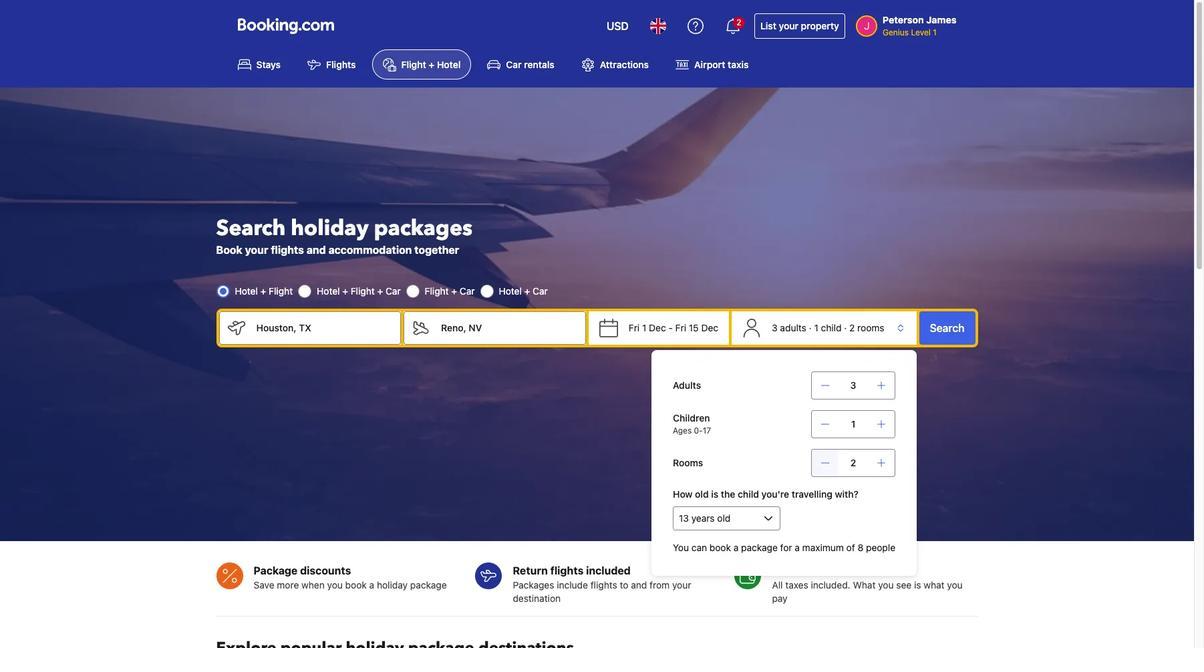 Task type: vqa. For each thing, say whether or not it's contained in the screenshot.
Level 3
no



Task type: describe. For each thing, give the bounding box(es) containing it.
3 adults · 1 child · 2 rooms
[[772, 322, 884, 333]]

more
[[277, 579, 299, 591]]

1 fri from the left
[[629, 322, 640, 333]]

included.
[[811, 579, 850, 591]]

2 horizontal spatial a
[[795, 542, 800, 553]]

hotel for hotel + car
[[499, 285, 522, 297]]

flights link
[[297, 49, 367, 80]]

is inside no hidden costs all taxes included. what you see is what you pay
[[914, 579, 921, 591]]

hotel + car
[[499, 285, 548, 297]]

car rentals link
[[477, 49, 565, 80]]

children
[[673, 412, 710, 424]]

no hidden costs all taxes included. what you see is what you pay
[[772, 565, 963, 604]]

taxis
[[728, 59, 749, 70]]

how old is the child you're travelling with?
[[673, 488, 858, 500]]

rentals
[[524, 59, 554, 70]]

list
[[760, 20, 776, 31]]

car inside the car rentals link
[[506, 59, 522, 70]]

8
[[858, 542, 863, 553]]

return
[[513, 565, 548, 577]]

no
[[772, 565, 786, 577]]

rooms
[[673, 457, 703, 468]]

peterson
[[883, 14, 924, 25]]

all
[[772, 579, 783, 591]]

2 you from the left
[[878, 579, 894, 591]]

2 dec from the left
[[701, 322, 718, 333]]

0 horizontal spatial is
[[711, 488, 718, 500]]

car rentals
[[506, 59, 554, 70]]

level
[[911, 27, 931, 37]]

flight + hotel link
[[372, 49, 471, 80]]

hidden
[[789, 565, 825, 577]]

book
[[216, 244, 242, 256]]

children ages 0-17
[[673, 412, 711, 436]]

17
[[703, 426, 711, 436]]

airport taxis
[[694, 59, 749, 70]]

travelling
[[792, 488, 832, 500]]

list your property
[[760, 20, 839, 31]]

stays
[[256, 59, 281, 70]]

flights for flights
[[590, 579, 617, 591]]

airport
[[694, 59, 725, 70]]

search button
[[919, 311, 975, 345]]

holiday inside package discounts save more when you book a holiday package
[[377, 579, 408, 591]]

hotel for hotel + flight + car
[[317, 285, 340, 297]]

a inside package discounts save more when you book a holiday package
[[369, 579, 374, 591]]

book inside package discounts save more when you book a holiday package
[[345, 579, 367, 591]]

package
[[254, 565, 298, 577]]

to
[[620, 579, 628, 591]]

costs
[[827, 565, 856, 577]]

for
[[780, 542, 792, 553]]

genius
[[883, 27, 909, 37]]

the
[[721, 488, 735, 500]]

return flights included packages include flights to and from your destination
[[513, 565, 691, 604]]

2 button
[[717, 10, 749, 42]]

1 horizontal spatial package
[[741, 542, 778, 553]]

+ for hotel + flight
[[260, 285, 266, 297]]

your inside 'return flights included packages include flights to and from your destination'
[[672, 579, 691, 591]]

attractions link
[[570, 49, 660, 80]]

maximum
[[802, 542, 844, 553]]

1 dec from the left
[[649, 322, 666, 333]]

Where from? field
[[246, 311, 401, 345]]

you
[[673, 542, 689, 553]]

together
[[414, 244, 459, 256]]

james
[[926, 14, 956, 25]]

old
[[695, 488, 709, 500]]

see
[[896, 579, 912, 591]]

of
[[846, 542, 855, 553]]

hotel for hotel + flight
[[235, 285, 258, 297]]

0-
[[694, 426, 703, 436]]

hotel + flight + car
[[317, 285, 401, 297]]

child for the
[[738, 488, 759, 500]]

adults
[[673, 380, 701, 391]]

flight + car
[[425, 285, 475, 297]]



Task type: locate. For each thing, give the bounding box(es) containing it.
0 horizontal spatial dec
[[649, 322, 666, 333]]

what
[[853, 579, 876, 591]]

2
[[737, 17, 741, 27], [849, 322, 855, 333], [850, 457, 856, 468]]

search inside button
[[930, 322, 965, 334]]

your inside search holiday packages book your flights and accommodation together
[[245, 244, 268, 256]]

ages
[[673, 426, 692, 436]]

your right 'list'
[[779, 20, 798, 31]]

0 horizontal spatial child
[[738, 488, 759, 500]]

and right to
[[631, 579, 647, 591]]

attractions
[[600, 59, 649, 70]]

you right what
[[947, 579, 963, 591]]

0 horizontal spatial package
[[410, 579, 447, 591]]

1 vertical spatial holiday
[[377, 579, 408, 591]]

is right see at the right bottom
[[914, 579, 921, 591]]

+ for flight + car
[[451, 285, 457, 297]]

2 inside "button"
[[737, 17, 741, 27]]

a right the when
[[369, 579, 374, 591]]

0 horizontal spatial and
[[307, 244, 326, 256]]

0 vertical spatial search
[[216, 214, 286, 243]]

0 horizontal spatial you
[[327, 579, 343, 591]]

1 vertical spatial is
[[914, 579, 921, 591]]

+ for hotel + car
[[524, 285, 530, 297]]

what
[[924, 579, 945, 591]]

flights
[[326, 59, 356, 70]]

package inside package discounts save more when you book a holiday package
[[410, 579, 447, 591]]

booking.com online hotel reservations image
[[238, 18, 334, 34]]

fri
[[629, 322, 640, 333], [675, 322, 686, 333]]

dec left the - on the right of page
[[649, 322, 666, 333]]

search inside search holiday packages book your flights and accommodation together
[[216, 214, 286, 243]]

3 down 3 adults · 1 child · 2 rooms
[[850, 380, 856, 391]]

1 horizontal spatial and
[[631, 579, 647, 591]]

and
[[307, 244, 326, 256], [631, 579, 647, 591]]

1 vertical spatial your
[[245, 244, 268, 256]]

you're
[[761, 488, 789, 500]]

can
[[691, 542, 707, 553]]

0 vertical spatial book
[[709, 542, 731, 553]]

0 horizontal spatial your
[[245, 244, 268, 256]]

you left see at the right bottom
[[878, 579, 894, 591]]

airport taxis link
[[665, 49, 759, 80]]

car
[[506, 59, 522, 70], [386, 285, 401, 297], [460, 285, 475, 297], [533, 285, 548, 297]]

package discounts save more when you book a holiday package
[[254, 565, 447, 591]]

your right book
[[245, 244, 268, 256]]

0 vertical spatial your
[[779, 20, 798, 31]]

holiday inside search holiday packages book your flights and accommodation together
[[291, 214, 369, 243]]

0 horizontal spatial a
[[369, 579, 374, 591]]

is right old
[[711, 488, 718, 500]]

1 you from the left
[[327, 579, 343, 591]]

2 vertical spatial 2
[[850, 457, 856, 468]]

2 horizontal spatial flights
[[590, 579, 617, 591]]

1 horizontal spatial fri
[[675, 322, 686, 333]]

0 vertical spatial holiday
[[291, 214, 369, 243]]

1 horizontal spatial dec
[[701, 322, 718, 333]]

flights inside search holiday packages book your flights and accommodation together
[[271, 244, 304, 256]]

a
[[734, 542, 739, 553], [795, 542, 800, 553], [369, 579, 374, 591]]

dec right 15
[[701, 322, 718, 333]]

Where to? field
[[430, 311, 586, 345]]

1 vertical spatial child
[[738, 488, 759, 500]]

0 horizontal spatial fri
[[629, 322, 640, 333]]

fri right the - on the right of page
[[675, 322, 686, 333]]

1 vertical spatial 3
[[850, 380, 856, 391]]

accommodation
[[328, 244, 412, 256]]

0 vertical spatial child
[[821, 322, 842, 333]]

0 vertical spatial 3
[[772, 322, 778, 333]]

1 inside the peterson james genius level 1
[[933, 27, 937, 37]]

search for search
[[930, 322, 965, 334]]

fri left the - on the right of page
[[629, 322, 640, 333]]

is
[[711, 488, 718, 500], [914, 579, 921, 591]]

you can book a package for a maximum of 8 people
[[673, 542, 895, 553]]

3 for 3
[[850, 380, 856, 391]]

0 horizontal spatial flights
[[271, 244, 304, 256]]

package
[[741, 542, 778, 553], [410, 579, 447, 591]]

0 vertical spatial is
[[711, 488, 718, 500]]

0 horizontal spatial holiday
[[291, 214, 369, 243]]

search for search holiday packages book your flights and accommodation together
[[216, 214, 286, 243]]

2 left 'list'
[[737, 17, 741, 27]]

flights up include
[[550, 565, 584, 577]]

15
[[689, 322, 699, 333]]

packages
[[513, 579, 554, 591]]

discounts
[[300, 565, 351, 577]]

0 vertical spatial and
[[307, 244, 326, 256]]

0 vertical spatial package
[[741, 542, 778, 553]]

included
[[586, 565, 631, 577]]

property
[[801, 20, 839, 31]]

1 vertical spatial and
[[631, 579, 647, 591]]

· left rooms
[[844, 322, 847, 333]]

flight
[[401, 59, 426, 70], [269, 285, 293, 297], [351, 285, 375, 297], [425, 285, 449, 297]]

0 vertical spatial flights
[[271, 244, 304, 256]]

1
[[933, 27, 937, 37], [642, 322, 646, 333], [814, 322, 818, 333], [851, 418, 855, 430]]

your
[[779, 20, 798, 31], [245, 244, 268, 256], [672, 579, 691, 591]]

-
[[668, 322, 673, 333]]

1 horizontal spatial search
[[930, 322, 965, 334]]

rooms
[[857, 322, 884, 333]]

pay
[[772, 593, 788, 604]]

2 left rooms
[[849, 322, 855, 333]]

and inside 'return flights included packages include flights to and from your destination'
[[631, 579, 647, 591]]

with?
[[835, 488, 858, 500]]

1 horizontal spatial child
[[821, 322, 842, 333]]

1 vertical spatial search
[[930, 322, 965, 334]]

flight + hotel
[[401, 59, 461, 70]]

1 horizontal spatial a
[[734, 542, 739, 553]]

child right "the"
[[738, 488, 759, 500]]

1 vertical spatial book
[[345, 579, 367, 591]]

how
[[673, 488, 693, 500]]

2 fri from the left
[[675, 322, 686, 333]]

child right adults
[[821, 322, 842, 333]]

search holiday packages book your flights and accommodation together
[[216, 214, 472, 256]]

your right from
[[672, 579, 691, 591]]

·
[[809, 322, 812, 333], [844, 322, 847, 333]]

2 vertical spatial flights
[[590, 579, 617, 591]]

1 vertical spatial flights
[[550, 565, 584, 577]]

and inside search holiday packages book your flights and accommodation together
[[307, 244, 326, 256]]

stays link
[[227, 49, 291, 80]]

1 vertical spatial package
[[410, 579, 447, 591]]

list your property link
[[754, 13, 845, 39]]

child for 1
[[821, 322, 842, 333]]

flights up hotel + flight
[[271, 244, 304, 256]]

when
[[301, 579, 325, 591]]

dec
[[649, 322, 666, 333], [701, 322, 718, 333]]

hotel
[[437, 59, 461, 70], [235, 285, 258, 297], [317, 285, 340, 297], [499, 285, 522, 297]]

2 · from the left
[[844, 322, 847, 333]]

packages
[[374, 214, 472, 243]]

people
[[866, 542, 895, 553]]

and left accommodation
[[307, 244, 326, 256]]

from
[[650, 579, 670, 591]]

3 left adults
[[772, 322, 778, 333]]

3 you from the left
[[947, 579, 963, 591]]

book
[[709, 542, 731, 553], [345, 579, 367, 591]]

2 vertical spatial your
[[672, 579, 691, 591]]

1 vertical spatial 2
[[849, 322, 855, 333]]

holiday
[[291, 214, 369, 243], [377, 579, 408, 591]]

save
[[254, 579, 274, 591]]

1 horizontal spatial you
[[878, 579, 894, 591]]

fri 1 dec - fri 15 dec
[[629, 322, 718, 333]]

search
[[216, 214, 286, 243], [930, 322, 965, 334]]

a right can
[[734, 542, 739, 553]]

1 horizontal spatial is
[[914, 579, 921, 591]]

3
[[772, 322, 778, 333], [850, 380, 856, 391]]

2 horizontal spatial you
[[947, 579, 963, 591]]

flights down the included
[[590, 579, 617, 591]]

you down discounts
[[327, 579, 343, 591]]

3 for 3 adults · 1 child · 2 rooms
[[772, 322, 778, 333]]

destination
[[513, 593, 561, 604]]

book right can
[[709, 542, 731, 553]]

0 horizontal spatial book
[[345, 579, 367, 591]]

· right adults
[[809, 322, 812, 333]]

flights
[[271, 244, 304, 256], [550, 565, 584, 577], [590, 579, 617, 591]]

1 horizontal spatial 3
[[850, 380, 856, 391]]

you inside package discounts save more when you book a holiday package
[[327, 579, 343, 591]]

0 horizontal spatial ·
[[809, 322, 812, 333]]

2 horizontal spatial your
[[779, 20, 798, 31]]

taxes
[[785, 579, 808, 591]]

1 horizontal spatial ·
[[844, 322, 847, 333]]

1 horizontal spatial book
[[709, 542, 731, 553]]

+ for hotel + flight + car
[[342, 285, 348, 297]]

a right for
[[795, 542, 800, 553]]

peterson james genius level 1
[[883, 14, 956, 37]]

usd button
[[599, 10, 637, 42]]

you
[[327, 579, 343, 591], [878, 579, 894, 591], [947, 579, 963, 591]]

0 vertical spatial 2
[[737, 17, 741, 27]]

1 · from the left
[[809, 322, 812, 333]]

2 up with?
[[850, 457, 856, 468]]

0 horizontal spatial 3
[[772, 322, 778, 333]]

1 horizontal spatial your
[[672, 579, 691, 591]]

child
[[821, 322, 842, 333], [738, 488, 759, 500]]

flights for holiday
[[271, 244, 304, 256]]

adults
[[780, 322, 806, 333]]

0 horizontal spatial search
[[216, 214, 286, 243]]

book down discounts
[[345, 579, 367, 591]]

1 horizontal spatial flights
[[550, 565, 584, 577]]

1 horizontal spatial holiday
[[377, 579, 408, 591]]

include
[[557, 579, 588, 591]]

hotel + flight
[[235, 285, 293, 297]]

usd
[[607, 20, 629, 32]]

+ for flight + hotel
[[429, 59, 435, 70]]



